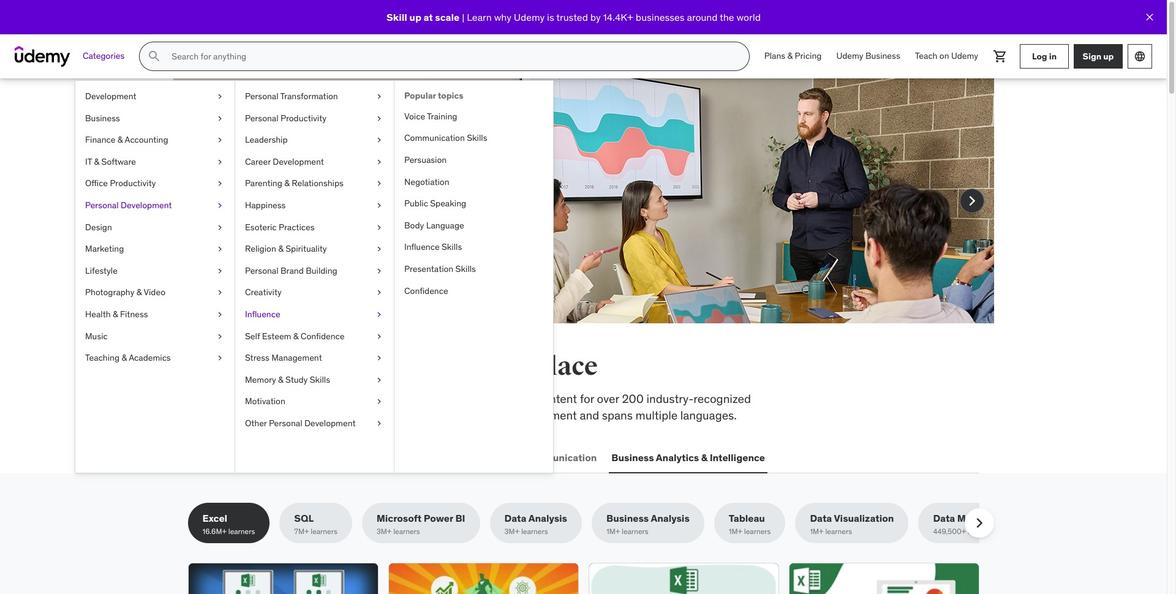 Task type: locate. For each thing, give the bounding box(es) containing it.
creativity
[[245, 287, 282, 298]]

udemy right "on"
[[952, 50, 979, 61]]

why for scale
[[494, 11, 512, 23]]

to inside 'covering critical workplace skills to technical topics, including prep content for over 200 industry-recognized certifications, our catalog supports well-rounded professional development and spans multiple languages.'
[[360, 392, 370, 406]]

topic filters element
[[188, 503, 1016, 544]]

xsmall image left body
[[374, 222, 384, 234]]

all the skills you need in one place
[[188, 351, 598, 382]]

marketing
[[85, 243, 124, 254]]

business for business
[[85, 113, 120, 124]]

1 horizontal spatial why
[[494, 11, 512, 23]]

8 learners from the left
[[968, 527, 995, 536]]

xsmall image inside it & software link
[[215, 156, 225, 168]]

around
[[687, 11, 718, 23]]

skills
[[467, 133, 487, 144], [442, 242, 462, 253], [456, 263, 476, 275], [310, 374, 330, 385]]

xsmall image left presentation
[[374, 265, 384, 277]]

xsmall image for religion & spirituality
[[374, 243, 384, 255]]

shopping cart with 0 items image
[[993, 49, 1008, 64]]

accounting
[[125, 134, 168, 145]]

1 vertical spatial influence
[[245, 309, 280, 320]]

in right the log
[[1050, 51, 1057, 62]]

persuasion link
[[395, 150, 553, 171]]

tableau
[[729, 512, 765, 525]]

why inside build ready-for- anything teams see why leading organizations choose to learn with udemy business.
[[255, 187, 275, 202]]

1 analysis from the left
[[529, 512, 567, 525]]

all
[[188, 351, 224, 382]]

design
[[85, 222, 112, 233]]

skills down influence skills link
[[456, 263, 476, 275]]

learners inside sql 7m+ learners
[[311, 527, 338, 536]]

1 learners from the left
[[228, 527, 255, 536]]

xsmall image inside marketing link
[[215, 243, 225, 255]]

& right health at the left bottom of the page
[[113, 309, 118, 320]]

analysis
[[529, 512, 567, 525], [651, 512, 690, 525]]

data for data analysis
[[505, 512, 527, 525]]

multiple
[[636, 408, 678, 423]]

influence down creativity
[[245, 309, 280, 320]]

analysis inside data analysis 3m+ learners
[[529, 512, 567, 525]]

0 vertical spatial leadership
[[245, 134, 288, 145]]

communication for communication skills
[[404, 133, 465, 144]]

0 horizontal spatial 1m+
[[607, 527, 620, 536]]

creativity link
[[235, 282, 394, 304]]

topics,
[[423, 392, 457, 406]]

1 horizontal spatial productivity
[[281, 113, 327, 124]]

ready-
[[289, 132, 352, 157]]

business.
[[296, 203, 346, 218]]

xsmall image left popular
[[374, 91, 384, 103]]

personal down religion
[[245, 265, 279, 276]]

6 learners from the left
[[744, 527, 771, 536]]

xsmall image inside personal productivity "link"
[[374, 113, 384, 125]]

the left world at the top right
[[720, 11, 735, 23]]

development down other at the bottom of page
[[214, 451, 276, 464]]

influence for influence skills
[[404, 242, 440, 253]]

& for photography & video
[[136, 287, 142, 298]]

development
[[509, 408, 577, 423]]

analytics
[[656, 451, 699, 464]]

1 horizontal spatial data
[[810, 512, 832, 525]]

business inside business analysis 1m+ learners
[[607, 512, 649, 525]]

xsmall image inside career development link
[[374, 156, 384, 168]]

2 horizontal spatial 1m+
[[810, 527, 824, 536]]

business analysis 1m+ learners
[[607, 512, 690, 536]]

personal
[[245, 91, 279, 102], [245, 113, 279, 124], [85, 200, 119, 211], [245, 265, 279, 276], [269, 418, 302, 429]]

carousel element
[[173, 78, 994, 353]]

1 vertical spatial communication
[[523, 451, 597, 464]]

xsmall image up organizations
[[374, 156, 384, 168]]

xsmall image for stress management
[[374, 352, 384, 364]]

xsmall image inside memory & study skills link
[[374, 374, 384, 386]]

3 data from the left
[[934, 512, 956, 525]]

well-
[[371, 408, 397, 423]]

3m+ inside data analysis 3m+ learners
[[505, 527, 520, 536]]

data right 'bi'
[[505, 512, 527, 525]]

data for data visualization
[[810, 512, 832, 525]]

negotiation
[[404, 176, 450, 187]]

0 vertical spatial productivity
[[281, 113, 327, 124]]

confidence down presentation
[[404, 285, 448, 296]]

intelligence
[[710, 451, 765, 464]]

& right finance
[[118, 134, 123, 145]]

xsmall image for other personal development
[[374, 418, 384, 430]]

leadership inside "button"
[[380, 451, 432, 464]]

2 3m+ from the left
[[505, 527, 520, 536]]

leadership
[[245, 134, 288, 145], [380, 451, 432, 464]]

music
[[85, 331, 108, 342]]

data inside data analysis 3m+ learners
[[505, 512, 527, 525]]

influence up presentation
[[404, 242, 440, 253]]

personal for personal transformation
[[245, 91, 279, 102]]

& right teaching
[[122, 352, 127, 363]]

& down career development
[[284, 178, 290, 189]]

udemy business link
[[829, 42, 908, 71]]

personal transformation link
[[235, 86, 394, 108]]

1 vertical spatial to
[[360, 392, 370, 406]]

1 3m+ from the left
[[377, 527, 392, 536]]

xsmall image for health & fitness
[[215, 309, 225, 321]]

0 horizontal spatial in
[[456, 351, 480, 382]]

memory & study skills link
[[235, 369, 394, 391]]

over
[[597, 392, 619, 406]]

& right it
[[94, 156, 99, 167]]

0 horizontal spatial communication
[[404, 133, 465, 144]]

communication down development
[[523, 451, 597, 464]]

learners inside data analysis 3m+ learners
[[521, 527, 548, 536]]

personal up personal productivity
[[245, 91, 279, 102]]

health
[[85, 309, 111, 320]]

is
[[547, 11, 554, 23]]

video
[[144, 287, 165, 298]]

xsmall image inside religion & spirituality link
[[374, 243, 384, 255]]

development for career development
[[273, 156, 324, 167]]

up left at at the top of the page
[[410, 11, 422, 23]]

udemy inside "link"
[[952, 50, 979, 61]]

personal for personal productivity
[[245, 113, 279, 124]]

1 1m+ from the left
[[607, 527, 620, 536]]

leadership down rounded
[[380, 451, 432, 464]]

1m+ inside data visualization 1m+ learners
[[810, 527, 824, 536]]

self esteem & confidence link
[[235, 326, 394, 348]]

xsmall image up "all the skills you need in one place"
[[374, 331, 384, 343]]

0 horizontal spatial influence
[[245, 309, 280, 320]]

2 1m+ from the left
[[729, 527, 743, 536]]

1m+ for data visualization
[[810, 527, 824, 536]]

1 horizontal spatial up
[[1104, 51, 1114, 62]]

xsmall image inside lifestyle "link"
[[215, 265, 225, 277]]

sign
[[1083, 51, 1102, 62]]

3m+
[[377, 527, 392, 536], [505, 527, 520, 536]]

0 horizontal spatial analysis
[[529, 512, 567, 525]]

0 horizontal spatial the
[[229, 351, 268, 382]]

3m+ inside microsoft power bi 3m+ learners
[[377, 527, 392, 536]]

confidence link
[[395, 280, 553, 302]]

teams
[[323, 156, 383, 182]]

0 horizontal spatial up
[[410, 11, 422, 23]]

xsmall image inside personal brand building link
[[374, 265, 384, 277]]

business analytics & intelligence
[[612, 451, 765, 464]]

development inside button
[[214, 451, 276, 464]]

& right religion
[[278, 243, 284, 254]]

teach on udemy link
[[908, 42, 986, 71]]

finance & accounting
[[85, 134, 168, 145]]

xsmall image inside 'other personal development' link
[[374, 418, 384, 430]]

up right sign
[[1104, 51, 1114, 62]]

self
[[245, 331, 260, 342]]

xsmall image
[[215, 91, 225, 103], [215, 113, 225, 125], [374, 113, 384, 125], [374, 134, 384, 146], [215, 156, 225, 168], [374, 178, 384, 190], [215, 200, 225, 212], [215, 222, 225, 234], [374, 243, 384, 255], [215, 265, 225, 277], [215, 287, 225, 299], [374, 287, 384, 299], [215, 309, 225, 321], [374, 309, 384, 321], [215, 331, 225, 343], [215, 352, 225, 364], [374, 374, 384, 386], [374, 396, 384, 408], [374, 418, 384, 430]]

for
[[580, 392, 594, 406]]

xsmall image for photography & video
[[215, 287, 225, 299]]

0 horizontal spatial data
[[505, 512, 527, 525]]

xsmall image inside personal transformation link
[[374, 91, 384, 103]]

personal brand building link
[[235, 260, 394, 282]]

analysis inside business analysis 1m+ learners
[[651, 512, 690, 525]]

request a demo
[[239, 237, 315, 249]]

data
[[505, 512, 527, 525], [810, 512, 832, 525], [934, 512, 956, 525]]

1 horizontal spatial leadership
[[380, 451, 432, 464]]

skills for communication skills
[[467, 133, 487, 144]]

bi
[[456, 512, 465, 525]]

development down motivation link at left bottom
[[304, 418, 356, 429]]

0 vertical spatial up
[[410, 11, 422, 23]]

choose a language image
[[1134, 50, 1147, 63]]

submit search image
[[147, 49, 162, 64]]

business inside button
[[612, 451, 654, 464]]

xsmall image inside design link
[[215, 222, 225, 234]]

3 1m+ from the left
[[810, 527, 824, 536]]

to left learn
[[432, 187, 443, 202]]

request a demo link
[[232, 229, 322, 258]]

1m+ for business analysis
[[607, 527, 620, 536]]

development link
[[75, 86, 235, 108]]

development for web development
[[214, 451, 276, 464]]

1 horizontal spatial influence
[[404, 242, 440, 253]]

learners inside tableau 1m+ learners
[[744, 527, 771, 536]]

1m+ inside business analysis 1m+ learners
[[607, 527, 620, 536]]

1 vertical spatial productivity
[[110, 178, 156, 189]]

0 horizontal spatial leadership
[[245, 134, 288, 145]]

xsmall image inside stress management link
[[374, 352, 384, 364]]

development up parenting & relationships
[[273, 156, 324, 167]]

building
[[306, 265, 337, 276]]

1 horizontal spatial the
[[720, 11, 735, 23]]

& for parenting & relationships
[[284, 178, 290, 189]]

microsoft power bi 3m+ learners
[[377, 512, 465, 536]]

xsmall image inside office productivity link
[[215, 178, 225, 190]]

influence link
[[235, 304, 394, 326]]

1 horizontal spatial 1m+
[[729, 527, 743, 536]]

esteem
[[262, 331, 291, 342]]

data inside data modeling 449,500+ learners
[[934, 512, 956, 525]]

recognized
[[694, 392, 751, 406]]

0 horizontal spatial confidence
[[301, 331, 345, 342]]

xsmall image inside finance & accounting link
[[215, 134, 225, 146]]

1 vertical spatial skills
[[331, 392, 357, 406]]

3 learners from the left
[[394, 527, 420, 536]]

data up 449,500+
[[934, 512, 956, 525]]

for-
[[352, 132, 387, 157]]

& left the study
[[278, 374, 284, 385]]

1 horizontal spatial communication
[[523, 451, 597, 464]]

skills down the language
[[442, 242, 462, 253]]

& for it & software
[[94, 156, 99, 167]]

leadership link
[[235, 129, 394, 151]]

topics
[[438, 90, 464, 101]]

& right analytics
[[701, 451, 708, 464]]

analysis for data analysis
[[529, 512, 567, 525]]

xsmall image inside business link
[[215, 113, 225, 125]]

0 vertical spatial communication
[[404, 133, 465, 144]]

development
[[85, 91, 136, 102], [273, 156, 324, 167], [121, 200, 172, 211], [304, 418, 356, 429], [214, 451, 276, 464]]

1 horizontal spatial to
[[432, 187, 443, 202]]

sql 7m+ learners
[[294, 512, 338, 536]]

next image
[[962, 191, 982, 211]]

& left video
[[136, 287, 142, 298]]

0 horizontal spatial productivity
[[110, 178, 156, 189]]

leadership up career
[[245, 134, 288, 145]]

udemy left is
[[514, 11, 545, 23]]

0 vertical spatial to
[[432, 187, 443, 202]]

xsmall image left choose
[[374, 200, 384, 212]]

skills down the voice training link
[[467, 133, 487, 144]]

xsmall image inside personal development link
[[215, 200, 225, 212]]

communication inside influence element
[[404, 133, 465, 144]]

business for business analytics & intelligence
[[612, 451, 654, 464]]

communication down voice training
[[404, 133, 465, 144]]

udemy inside build ready-for- anything teams see why leading organizations choose to learn with udemy business.
[[257, 203, 293, 218]]

xsmall image left need on the bottom of page
[[374, 352, 384, 364]]

xsmall image for career development
[[374, 156, 384, 168]]

1 horizontal spatial in
[[1050, 51, 1057, 62]]

& for teaching & academics
[[122, 352, 127, 363]]

xsmall image for motivation
[[374, 396, 384, 408]]

technical
[[373, 392, 420, 406]]

religion & spirituality link
[[235, 238, 394, 260]]

xsmall image for design
[[215, 222, 225, 234]]

productivity down the transformation
[[281, 113, 327, 124]]

& right plans
[[788, 50, 793, 61]]

5 learners from the left
[[622, 527, 649, 536]]

analysis for business analysis
[[651, 512, 690, 525]]

xsmall image for finance & accounting
[[215, 134, 225, 146]]

productivity up the personal development
[[110, 178, 156, 189]]

1m+ inside tableau 1m+ learners
[[729, 527, 743, 536]]

0 vertical spatial why
[[494, 11, 512, 23]]

& inside button
[[701, 451, 708, 464]]

udemy
[[514, 11, 545, 23], [837, 50, 864, 61], [952, 50, 979, 61], [257, 203, 293, 218]]

2 analysis from the left
[[651, 512, 690, 525]]

presentation skills link
[[395, 259, 553, 280]]

voice training
[[404, 111, 457, 122]]

xsmall image inside self esteem & confidence link
[[374, 331, 384, 343]]

skills
[[273, 351, 339, 382], [331, 392, 357, 406]]

1 horizontal spatial confidence
[[404, 285, 448, 296]]

200
[[622, 392, 644, 406]]

to up 'supports'
[[360, 392, 370, 406]]

1 data from the left
[[505, 512, 527, 525]]

1 vertical spatial why
[[255, 187, 275, 202]]

why right learn
[[494, 11, 512, 23]]

learners inside data modeling 449,500+ learners
[[968, 527, 995, 536]]

a
[[280, 237, 286, 249]]

up inside sign up link
[[1104, 51, 1114, 62]]

0 vertical spatial in
[[1050, 51, 1057, 62]]

xsmall image for teaching & academics
[[215, 352, 225, 364]]

1 horizontal spatial 3m+
[[505, 527, 520, 536]]

xsmall image
[[374, 91, 384, 103], [215, 134, 225, 146], [374, 156, 384, 168], [215, 178, 225, 190], [374, 200, 384, 212], [374, 222, 384, 234], [215, 243, 225, 255], [374, 265, 384, 277], [374, 331, 384, 343], [374, 352, 384, 364]]

log in
[[1032, 51, 1057, 62]]

personal development
[[85, 200, 172, 211]]

xsmall image inside photography & video link
[[215, 287, 225, 299]]

excel 16.6m+ learners
[[203, 512, 255, 536]]

personal up design
[[85, 200, 119, 211]]

personal inside "link"
[[245, 113, 279, 124]]

photography
[[85, 287, 134, 298]]

up
[[410, 11, 422, 23], [1104, 51, 1114, 62]]

xsmall image for influence
[[374, 309, 384, 321]]

motivation link
[[235, 391, 394, 413]]

communication for communication
[[523, 451, 597, 464]]

at
[[424, 11, 433, 23]]

1 vertical spatial leadership
[[380, 451, 432, 464]]

xsmall image left request
[[215, 243, 225, 255]]

communication inside button
[[523, 451, 597, 464]]

xsmall image inside teaching & academics link
[[215, 352, 225, 364]]

parenting & relationships link
[[235, 173, 394, 195]]

spirituality
[[286, 243, 327, 254]]

why right see
[[255, 187, 275, 202]]

& right esteem
[[293, 331, 299, 342]]

xsmall image inside health & fitness link
[[215, 309, 225, 321]]

xsmall image inside esoteric practices link
[[374, 222, 384, 234]]

request
[[239, 237, 278, 249]]

personal up build
[[245, 113, 279, 124]]

xsmall image inside "leadership" link
[[374, 134, 384, 146]]

1 vertical spatial up
[[1104, 51, 1114, 62]]

personal down workplace
[[269, 418, 302, 429]]

data inside data visualization 1m+ learners
[[810, 512, 832, 525]]

7 learners from the left
[[826, 527, 852, 536]]

in
[[1050, 51, 1057, 62], [456, 351, 480, 382]]

& inside 'link'
[[284, 178, 290, 189]]

0 vertical spatial influence
[[404, 242, 440, 253]]

0 vertical spatial confidence
[[404, 285, 448, 296]]

learners inside business analysis 1m+ learners
[[622, 527, 649, 536]]

0 horizontal spatial to
[[360, 392, 370, 406]]

2 horizontal spatial data
[[934, 512, 956, 525]]

confidence inside influence element
[[404, 285, 448, 296]]

1 horizontal spatial analysis
[[651, 512, 690, 525]]

xsmall image inside music "link"
[[215, 331, 225, 343]]

xsmall image inside happiness link
[[374, 200, 384, 212]]

leadership for leadership "button"
[[380, 451, 432, 464]]

development down office productivity link
[[121, 200, 172, 211]]

xsmall image left build
[[215, 134, 225, 146]]

business link
[[75, 108, 235, 129]]

0 horizontal spatial why
[[255, 187, 275, 202]]

xsmall image inside development link
[[215, 91, 225, 103]]

our
[[261, 408, 278, 423]]

motivation
[[245, 396, 285, 407]]

xsmall image inside 'influence' link
[[374, 309, 384, 321]]

0 vertical spatial the
[[720, 11, 735, 23]]

xsmall image left see
[[215, 178, 225, 190]]

in up including
[[456, 351, 480, 382]]

0 horizontal spatial 3m+
[[377, 527, 392, 536]]

music link
[[75, 326, 235, 348]]

2 learners from the left
[[311, 527, 338, 536]]

xsmall image inside parenting & relationships 'link'
[[374, 178, 384, 190]]

4 learners from the left
[[521, 527, 548, 536]]

udemy up esoteric practices
[[257, 203, 293, 218]]

the down self
[[229, 351, 268, 382]]

productivity inside "link"
[[281, 113, 327, 124]]

xsmall image inside motivation link
[[374, 396, 384, 408]]

need
[[392, 351, 452, 382]]

xsmall image inside creativity "link"
[[374, 287, 384, 299]]

data left visualization
[[810, 512, 832, 525]]

prep
[[510, 392, 534, 406]]

2 data from the left
[[810, 512, 832, 525]]

confidence down 'influence' link
[[301, 331, 345, 342]]



Task type: describe. For each thing, give the bounding box(es) containing it.
it
[[85, 156, 92, 167]]

communication button
[[520, 443, 600, 473]]

pricing
[[795, 50, 822, 61]]

xsmall image for happiness
[[374, 200, 384, 212]]

data for data modeling
[[934, 512, 956, 525]]

parenting & relationships
[[245, 178, 344, 189]]

xsmall image for lifestyle
[[215, 265, 225, 277]]

why for anything
[[255, 187, 275, 202]]

popular topics
[[404, 90, 464, 101]]

learn
[[467, 11, 492, 23]]

spans
[[602, 408, 633, 423]]

& for health & fitness
[[113, 309, 118, 320]]

xsmall image for business
[[215, 113, 225, 125]]

xsmall image for parenting & relationships
[[374, 178, 384, 190]]

xsmall image for leadership
[[374, 134, 384, 146]]

certifications,
[[188, 408, 258, 423]]

skills for influence skills
[[442, 242, 462, 253]]

development for personal development
[[121, 200, 172, 211]]

0 vertical spatial skills
[[273, 351, 339, 382]]

xsmall image for marketing
[[215, 243, 225, 255]]

up for sign
[[1104, 51, 1114, 62]]

skills down stress management link
[[310, 374, 330, 385]]

leadership button
[[378, 443, 434, 473]]

productivity for office productivity
[[110, 178, 156, 189]]

xsmall image for creativity
[[374, 287, 384, 299]]

happiness link
[[235, 195, 394, 217]]

xsmall image for personal productivity
[[374, 113, 384, 125]]

voice
[[404, 111, 425, 122]]

learn
[[446, 187, 472, 202]]

content
[[537, 392, 577, 406]]

to inside build ready-for- anything teams see why leading organizations choose to learn with udemy business.
[[432, 187, 443, 202]]

world
[[737, 11, 761, 23]]

business analytics & intelligence button
[[609, 443, 768, 473]]

influence for influence
[[245, 309, 280, 320]]

businesses
[[636, 11, 685, 23]]

languages.
[[681, 408, 737, 423]]

web development button
[[188, 443, 279, 473]]

professional
[[443, 408, 506, 423]]

critical
[[237, 392, 272, 406]]

1 vertical spatial confidence
[[301, 331, 345, 342]]

supports
[[322, 408, 368, 423]]

you
[[344, 351, 388, 382]]

close image
[[1144, 11, 1156, 23]]

popular
[[404, 90, 436, 101]]

xsmall image for development
[[215, 91, 225, 103]]

public speaking
[[404, 198, 466, 209]]

communication skills link
[[395, 128, 553, 150]]

xsmall image for music
[[215, 331, 225, 343]]

productivity for personal productivity
[[281, 113, 327, 124]]

photography & video
[[85, 287, 165, 298]]

photography & video link
[[75, 282, 235, 304]]

learners inside microsoft power bi 3m+ learners
[[394, 527, 420, 536]]

personal for personal brand building
[[245, 265, 279, 276]]

1 vertical spatial the
[[229, 351, 268, 382]]

practices
[[279, 222, 315, 233]]

1 vertical spatial in
[[456, 351, 480, 382]]

udemy business
[[837, 50, 901, 61]]

esoteric practices
[[245, 222, 315, 233]]

negotiation link
[[395, 171, 553, 193]]

& for plans & pricing
[[788, 50, 793, 61]]

public speaking link
[[395, 193, 553, 215]]

power
[[424, 512, 453, 525]]

office productivity link
[[75, 173, 235, 195]]

learners inside data visualization 1m+ learners
[[826, 527, 852, 536]]

xsmall image for personal brand building
[[374, 265, 384, 277]]

trusted
[[557, 11, 588, 23]]

udemy image
[[15, 46, 70, 67]]

leadership for "leadership" link at the left of the page
[[245, 134, 288, 145]]

microsoft
[[377, 512, 422, 525]]

transformation
[[280, 91, 338, 102]]

web
[[190, 451, 211, 464]]

skill up at scale | learn why udemy is trusted by 14.4k+ businesses around the world
[[387, 11, 761, 23]]

xsmall image for esoteric practices
[[374, 222, 384, 234]]

data modeling 449,500+ learners
[[934, 512, 1002, 536]]

presentation
[[404, 263, 454, 275]]

it & software
[[85, 156, 136, 167]]

demo
[[288, 237, 315, 249]]

excel
[[203, 512, 227, 525]]

personal for personal development
[[85, 200, 119, 211]]

influence element
[[394, 81, 553, 473]]

skills inside 'covering critical workplace skills to technical topics, including prep content for over 200 industry-recognized certifications, our catalog supports well-rounded professional development and spans multiple languages.'
[[331, 392, 357, 406]]

xsmall image for personal transformation
[[374, 91, 384, 103]]

self esteem & confidence
[[245, 331, 345, 342]]

covering
[[188, 392, 234, 406]]

office
[[85, 178, 108, 189]]

career
[[245, 156, 271, 167]]

web development
[[190, 451, 276, 464]]

business for business analysis 1m+ learners
[[607, 512, 649, 525]]

anything
[[232, 156, 319, 182]]

skills for presentation skills
[[456, 263, 476, 275]]

catalog
[[281, 408, 319, 423]]

modeling
[[958, 512, 1002, 525]]

xsmall image for self esteem & confidence
[[374, 331, 384, 343]]

log in link
[[1020, 44, 1069, 69]]

choose
[[392, 187, 430, 202]]

Search for anything text field
[[169, 46, 735, 67]]

industry-
[[647, 392, 694, 406]]

stress management link
[[235, 348, 394, 369]]

health & fitness
[[85, 309, 148, 320]]

memory
[[245, 374, 276, 385]]

sign up link
[[1074, 44, 1123, 69]]

udemy right pricing at the top right
[[837, 50, 864, 61]]

happiness
[[245, 200, 286, 211]]

xsmall image for personal development
[[215, 200, 225, 212]]

xsmall image for office productivity
[[215, 178, 225, 190]]

next image
[[970, 514, 989, 533]]

career development link
[[235, 151, 394, 173]]

with
[[232, 203, 254, 218]]

personal productivity
[[245, 113, 327, 124]]

memory & study skills
[[245, 374, 330, 385]]

covering critical workplace skills to technical topics, including prep content for over 200 industry-recognized certifications, our catalog supports well-rounded professional development and spans multiple languages.
[[188, 392, 751, 423]]

communication skills
[[404, 133, 487, 144]]

up for skill
[[410, 11, 422, 23]]

finance & accounting link
[[75, 129, 235, 151]]

log
[[1032, 51, 1048, 62]]

categories button
[[75, 42, 132, 71]]

& for finance & accounting
[[118, 134, 123, 145]]

and
[[580, 408, 599, 423]]

learners inside excel 16.6m+ learners
[[228, 527, 255, 536]]

other personal development
[[245, 418, 356, 429]]

development down categories dropdown button
[[85, 91, 136, 102]]

esoteric
[[245, 222, 277, 233]]

xsmall image for it & software
[[215, 156, 225, 168]]

persuasion
[[404, 154, 447, 165]]

& for memory & study skills
[[278, 374, 284, 385]]

xsmall image for memory & study skills
[[374, 374, 384, 386]]

including
[[460, 392, 508, 406]]

skill
[[387, 11, 407, 23]]

speaking
[[430, 198, 466, 209]]

& for religion & spirituality
[[278, 243, 284, 254]]

it & software link
[[75, 151, 235, 173]]



Task type: vqa. For each thing, say whether or not it's contained in the screenshot.
Show lecture description image
no



